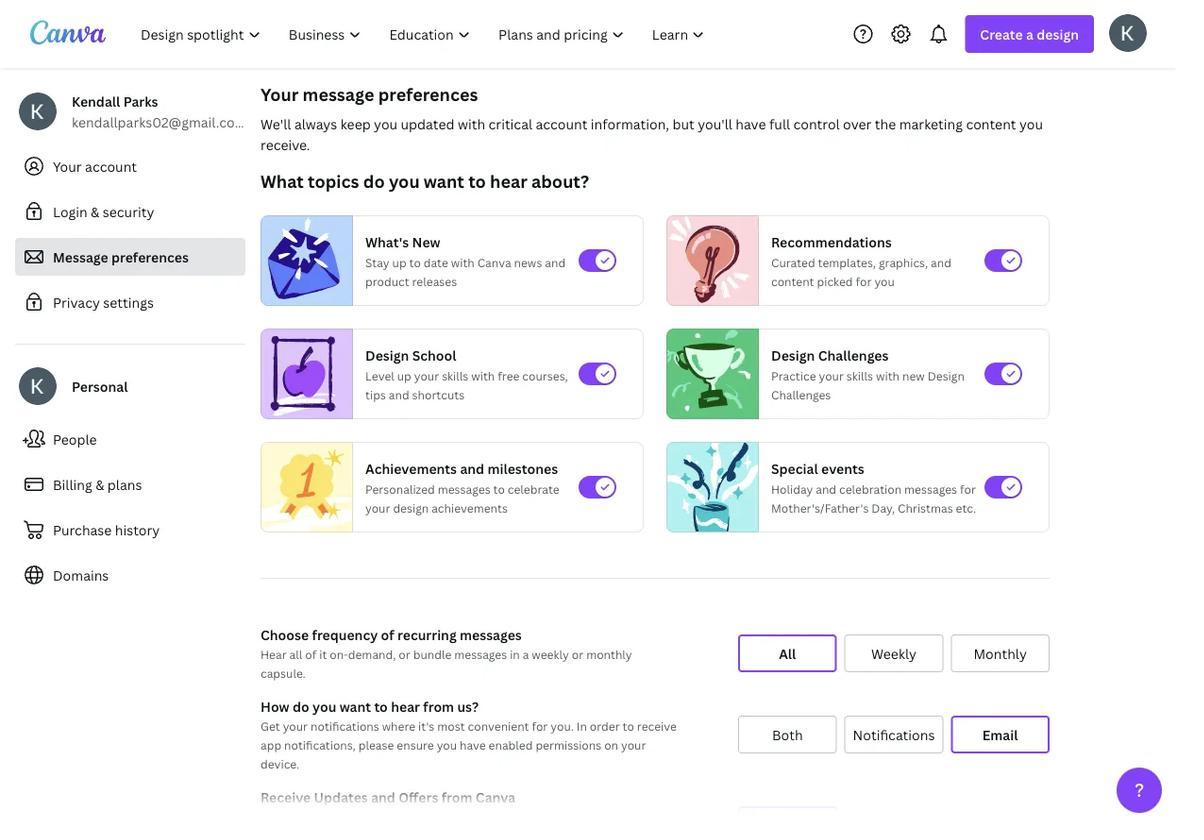 Task type: describe. For each thing, give the bounding box(es) containing it.
new
[[412, 233, 441, 251]]

1 vertical spatial canva
[[476, 788, 516, 806]]

topic image for recommendations
[[668, 215, 751, 306]]

with inside design school level up your skills with free courses, tips and shortcuts
[[472, 368, 495, 383]]

level
[[365, 368, 395, 383]]

your message preferences
[[261, 83, 478, 106]]

1 vertical spatial preferences
[[111, 248, 189, 266]]

about?
[[532, 170, 589, 193]]

receive updates and offers from canva
[[261, 788, 516, 806]]

hear
[[261, 646, 287, 662]]

for inside special events holiday and celebration messages for mother's/father's day, christmas etc.
[[960, 481, 976, 497]]

purchase history link
[[15, 511, 246, 549]]

design inside dropdown button
[[1037, 25, 1079, 43]]

to up what's new stay up to date with canva news and product releases
[[469, 170, 486, 193]]

your right on
[[621, 737, 646, 753]]

in
[[510, 646, 520, 662]]

always
[[295, 115, 337, 133]]

email
[[983, 726, 1019, 744]]

login
[[53, 203, 88, 221]]

recurring
[[398, 626, 457, 644]]

topic image for what's new
[[262, 215, 345, 306]]

and inside special events holiday and celebration messages for mother's/father's day, christmas etc.
[[816, 481, 837, 497]]

skills inside design challenges practice your skills with new design challenges
[[847, 368, 874, 383]]

convenient
[[468, 718, 529, 734]]

celebrate
[[508, 481, 560, 497]]

message preferences
[[53, 248, 189, 266]]

both
[[772, 726, 803, 744]]

and inside recommendations curated templates, graphics, and content picked for you
[[931, 255, 952, 270]]

us?
[[457, 697, 479, 715]]

frequency
[[312, 626, 378, 644]]

achievements
[[365, 459, 457, 477]]

& for billing
[[96, 476, 104, 493]]

a inside the choose frequency of recurring messages hear all of it on-demand, or bundle messages in a weekly or monthly capsule.
[[523, 646, 529, 662]]

offers
[[399, 788, 439, 806]]

and inside achievements and milestones personalized messages to celebrate your design achievements
[[460, 459, 485, 477]]

your right get
[[283, 718, 308, 734]]

shortcuts
[[412, 387, 465, 402]]

0 vertical spatial of
[[381, 626, 394, 644]]

create a design button
[[966, 15, 1095, 53]]

receive.
[[261, 136, 310, 153]]

login & security link
[[15, 193, 246, 230]]

you.
[[551, 718, 574, 734]]

and left offers at the bottom left of page
[[371, 788, 396, 806]]

where
[[382, 718, 416, 734]]

All button
[[739, 635, 837, 672]]

updates
[[314, 788, 368, 806]]

Notifications button
[[845, 716, 944, 754]]

to inside what's new stay up to date with canva news and product releases
[[409, 255, 421, 270]]

capsule.
[[261, 665, 306, 681]]

kendall parks kendallparks02@gmail.com
[[72, 92, 247, 131]]

history
[[115, 521, 160, 539]]

mother's/father's
[[772, 500, 869, 516]]

Both button
[[739, 716, 837, 754]]

notifications,
[[284, 737, 356, 753]]

you up notifications
[[313, 697, 337, 715]]

billing
[[53, 476, 92, 493]]

monthly
[[587, 646, 632, 662]]

choose frequency of recurring messages hear all of it on-demand, or bundle messages in a weekly or monthly capsule.
[[261, 626, 632, 681]]

we'll
[[261, 115, 291, 133]]

all
[[290, 646, 302, 662]]

christmas
[[898, 500, 954, 516]]

1 vertical spatial account
[[85, 157, 137, 175]]

over
[[843, 115, 872, 133]]

and inside design school level up your skills with free courses, tips and shortcuts
[[389, 387, 409, 402]]

0 horizontal spatial of
[[305, 646, 317, 662]]

for inside how do you want to hear from us? get your notifications where it's most convenient for you. in order to receive app notifications, please ensure you have enabled permissions on your device.
[[532, 718, 548, 734]]

we'll always keep you updated with critical account information, but you'll have full control over the marketing content you receive.
[[261, 115, 1044, 153]]

ensure
[[397, 737, 434, 753]]

day,
[[872, 500, 895, 516]]

full
[[770, 115, 791, 133]]

what topics do you want to hear about?
[[261, 170, 589, 193]]

how do you want to hear from us? get your notifications where it's most convenient for you. in order to receive app notifications, please ensure you have enabled permissions on your device.
[[261, 697, 677, 772]]

have inside the we'll always keep you updated with critical account information, but you'll have full control over the marketing content you receive.
[[736, 115, 766, 133]]

your for your message preferences
[[261, 83, 299, 106]]

weekly
[[872, 645, 917, 662]]

free
[[498, 368, 520, 383]]

receive
[[637, 718, 677, 734]]

graphics,
[[879, 255, 928, 270]]

on
[[605, 737, 619, 753]]

billing & plans
[[53, 476, 142, 493]]

content inside the we'll always keep you updated with critical account information, but you'll have full control over the marketing content you receive.
[[966, 115, 1017, 133]]

privacy settings
[[53, 293, 154, 311]]

school
[[412, 346, 457, 364]]

product
[[365, 273, 409, 289]]

design for design school
[[365, 346, 409, 364]]

what
[[261, 170, 304, 193]]

your inside design school level up your skills with free courses, tips and shortcuts
[[414, 368, 439, 383]]

to inside achievements and milestones personalized messages to celebrate your design achievements
[[494, 481, 505, 497]]

what's
[[365, 233, 409, 251]]

news
[[514, 255, 542, 270]]

you down create a design dropdown button
[[1020, 115, 1044, 133]]

1 horizontal spatial do
[[363, 170, 385, 193]]

get
[[261, 718, 280, 734]]

bundle
[[413, 646, 452, 662]]

what's new stay up to date with canva news and product releases
[[365, 233, 566, 289]]

on-
[[330, 646, 348, 662]]

critical
[[489, 115, 533, 133]]

a inside dropdown button
[[1027, 25, 1034, 43]]

your account
[[53, 157, 137, 175]]

topic image for special events
[[668, 438, 758, 537]]

all
[[779, 645, 796, 662]]

but
[[673, 115, 695, 133]]

2 or from the left
[[572, 646, 584, 662]]

most
[[438, 718, 465, 734]]

purchase
[[53, 521, 112, 539]]

privacy
[[53, 293, 100, 311]]

people
[[53, 430, 97, 448]]

your inside achievements and milestones personalized messages to celebrate your design achievements
[[365, 500, 390, 516]]

your for your account
[[53, 157, 82, 175]]

0 vertical spatial hear
[[490, 170, 528, 193]]

Monthly button
[[951, 635, 1050, 672]]

permissions
[[536, 737, 602, 753]]



Task type: vqa. For each thing, say whether or not it's contained in the screenshot.
provisioning
no



Task type: locate. For each thing, give the bounding box(es) containing it.
your
[[414, 368, 439, 383], [819, 368, 844, 383], [365, 500, 390, 516], [283, 718, 308, 734], [621, 737, 646, 753]]

top level navigation element
[[128, 15, 721, 53]]

1 horizontal spatial hear
[[490, 170, 528, 193]]

topic image for achievements and milestones
[[262, 438, 352, 537]]

0 horizontal spatial design
[[393, 500, 429, 516]]

etc.
[[956, 500, 977, 516]]

picked
[[817, 273, 853, 289]]

topic image for design school
[[262, 329, 345, 419]]

account right critical
[[536, 115, 588, 133]]

or left bundle on the bottom left of page
[[399, 646, 411, 662]]

messages left "in"
[[455, 646, 507, 662]]

settings
[[103, 293, 154, 311]]

0 horizontal spatial design
[[365, 346, 409, 364]]

1 horizontal spatial or
[[572, 646, 584, 662]]

up inside what's new stay up to date with canva news and product releases
[[392, 255, 407, 270]]

up for what's
[[392, 255, 407, 270]]

privacy settings link
[[15, 283, 246, 321]]

please
[[359, 737, 394, 753]]

design
[[1037, 25, 1079, 43], [393, 500, 429, 516]]

1 vertical spatial hear
[[391, 697, 420, 715]]

& right login
[[91, 203, 100, 221]]

design up practice
[[772, 346, 815, 364]]

your up we'll
[[261, 83, 299, 106]]

notifications
[[311, 718, 379, 734]]

app
[[261, 737, 282, 753]]

to up where
[[374, 697, 388, 715]]

skills inside design school level up your skills with free courses, tips and shortcuts
[[442, 368, 469, 383]]

0 vertical spatial your
[[261, 83, 299, 106]]

1 or from the left
[[399, 646, 411, 662]]

preferences down login & security link
[[111, 248, 189, 266]]

skills up shortcuts
[[442, 368, 469, 383]]

up right level
[[397, 368, 412, 383]]

account inside the we'll always keep you updated with critical account information, but you'll have full control over the marketing content you receive.
[[536, 115, 588, 133]]

0 horizontal spatial account
[[85, 157, 137, 175]]

the
[[875, 115, 896, 133]]

preferences up updated
[[378, 83, 478, 106]]

and
[[545, 255, 566, 270], [931, 255, 952, 270], [389, 387, 409, 402], [460, 459, 485, 477], [816, 481, 837, 497], [371, 788, 396, 806]]

&
[[91, 203, 100, 221], [96, 476, 104, 493]]

up right stay at the left top of the page
[[392, 255, 407, 270]]

1 vertical spatial challenges
[[772, 387, 831, 402]]

have down most
[[460, 737, 486, 753]]

practice
[[772, 368, 816, 383]]

celebration
[[840, 481, 902, 497]]

1 horizontal spatial a
[[1027, 25, 1034, 43]]

do right how
[[293, 697, 309, 715]]

of left it
[[305, 646, 317, 662]]

topic image for design challenges
[[668, 329, 751, 419]]

up inside design school level up your skills with free courses, tips and shortcuts
[[397, 368, 412, 383]]

for left 'you.' in the left of the page
[[532, 718, 548, 734]]

your
[[261, 83, 299, 106], [53, 157, 82, 175]]

and right tips
[[389, 387, 409, 402]]

content down curated
[[772, 273, 815, 289]]

2 horizontal spatial design
[[928, 368, 965, 383]]

messages inside special events holiday and celebration messages for mother's/father's day, christmas etc.
[[905, 481, 958, 497]]

of up demand,
[[381, 626, 394, 644]]

1 horizontal spatial account
[[536, 115, 588, 133]]

your right practice
[[819, 368, 844, 383]]

have
[[736, 115, 766, 133], [460, 737, 486, 753]]

1 horizontal spatial design
[[1037, 25, 1079, 43]]

courses,
[[523, 368, 568, 383]]

2 skills from the left
[[847, 368, 874, 383]]

new
[[903, 368, 925, 383]]

0 vertical spatial content
[[966, 115, 1017, 133]]

special
[[772, 459, 818, 477]]

with right date
[[451, 255, 475, 270]]

design inside design school level up your skills with free courses, tips and shortcuts
[[365, 346, 409, 364]]

security
[[103, 203, 154, 221]]

and inside what's new stay up to date with canva news and product releases
[[545, 255, 566, 270]]

0 vertical spatial design
[[1037, 25, 1079, 43]]

design up level
[[365, 346, 409, 364]]

you down most
[[437, 737, 457, 753]]

or right weekly
[[572, 646, 584, 662]]

topic image left curated
[[668, 215, 751, 306]]

people link
[[15, 420, 246, 458]]

topic image left the holiday
[[668, 438, 758, 537]]

tips
[[365, 387, 386, 402]]

do inside how do you want to hear from us? get your notifications where it's most convenient for you. in order to receive app notifications, please ensure you have enabled permissions on your device.
[[293, 697, 309, 715]]

to left date
[[409, 255, 421, 270]]

for inside recommendations curated templates, graphics, and content picked for you
[[856, 273, 872, 289]]

date
[[424, 255, 448, 270]]

challenges down picked
[[818, 346, 889, 364]]

1 horizontal spatial content
[[966, 115, 1017, 133]]

challenges down practice
[[772, 387, 831, 402]]

& left plans
[[96, 476, 104, 493]]

skills
[[442, 368, 469, 383], [847, 368, 874, 383]]

with left the new on the right of page
[[876, 368, 900, 383]]

want down updated
[[424, 170, 465, 193]]

and up mother's/father's
[[816, 481, 837, 497]]

up for design
[[397, 368, 412, 383]]

messages up "in"
[[460, 626, 522, 644]]

and right graphics,
[[931, 255, 952, 270]]

control
[[794, 115, 840, 133]]

canva
[[478, 255, 511, 270], [476, 788, 516, 806]]

content right marketing
[[966, 115, 1017, 133]]

0 vertical spatial have
[[736, 115, 766, 133]]

topics
[[308, 170, 359, 193]]

create
[[981, 25, 1023, 43]]

topic image
[[262, 215, 345, 306], [668, 215, 751, 306], [262, 329, 345, 419], [668, 329, 751, 419], [262, 438, 352, 537], [668, 438, 758, 537]]

milestones
[[488, 459, 558, 477]]

canva left news
[[478, 255, 511, 270]]

for down templates,
[[856, 273, 872, 289]]

have left full
[[736, 115, 766, 133]]

0 vertical spatial up
[[392, 255, 407, 270]]

to
[[469, 170, 486, 193], [409, 255, 421, 270], [494, 481, 505, 497], [374, 697, 388, 715], [623, 718, 635, 734]]

0 vertical spatial for
[[856, 273, 872, 289]]

1 vertical spatial up
[[397, 368, 412, 383]]

your up login
[[53, 157, 82, 175]]

design right create
[[1037, 25, 1079, 43]]

design right the new on the right of page
[[928, 368, 965, 383]]

achievements and milestones personalized messages to celebrate your design achievements
[[365, 459, 560, 516]]

design for design challenges
[[772, 346, 815, 364]]

0 horizontal spatial a
[[523, 646, 529, 662]]

1 horizontal spatial preferences
[[378, 83, 478, 106]]

& for login
[[91, 203, 100, 221]]

kendall parks image
[[1110, 14, 1147, 52]]

to down milestones
[[494, 481, 505, 497]]

login & security
[[53, 203, 154, 221]]

templates,
[[818, 255, 876, 270]]

weekly
[[532, 646, 569, 662]]

stay
[[365, 255, 390, 270]]

skills left the new on the right of page
[[847, 368, 874, 383]]

Email button
[[951, 716, 1050, 754]]

challenges
[[818, 346, 889, 364], [772, 387, 831, 402]]

have inside how do you want to hear from us? get your notifications where it's most convenient for you. in order to receive app notifications, please ensure you have enabled permissions on your device.
[[460, 737, 486, 753]]

special events holiday and celebration messages for mother's/father's day, christmas etc.
[[772, 459, 977, 516]]

hear inside how do you want to hear from us? get your notifications where it's most convenient for you. in order to receive app notifications, please ensure you have enabled permissions on your device.
[[391, 697, 420, 715]]

want inside how do you want to hear from us? get your notifications where it's most convenient for you. in order to receive app notifications, please ensure you have enabled permissions on your device.
[[340, 697, 371, 715]]

topic image left tips
[[262, 329, 345, 419]]

want up notifications
[[340, 697, 371, 715]]

1 skills from the left
[[442, 368, 469, 383]]

0 horizontal spatial preferences
[[111, 248, 189, 266]]

0 horizontal spatial do
[[293, 697, 309, 715]]

from right offers at the bottom left of page
[[442, 788, 473, 806]]

your inside design challenges practice your skills with new design challenges
[[819, 368, 844, 383]]

updated
[[401, 115, 455, 133]]

achievements
[[432, 500, 508, 516]]

0 vertical spatial preferences
[[378, 83, 478, 106]]

0 horizontal spatial hear
[[391, 697, 420, 715]]

1 vertical spatial your
[[53, 157, 82, 175]]

1 vertical spatial &
[[96, 476, 104, 493]]

personalized
[[365, 481, 435, 497]]

you right keep
[[374, 115, 398, 133]]

choose
[[261, 626, 309, 644]]

0 horizontal spatial or
[[399, 646, 411, 662]]

personal
[[72, 377, 128, 395]]

notifications
[[853, 726, 935, 744]]

0 horizontal spatial content
[[772, 273, 815, 289]]

0 horizontal spatial have
[[460, 737, 486, 753]]

1 vertical spatial a
[[523, 646, 529, 662]]

and up achievements
[[460, 459, 485, 477]]

topic image left personalized
[[262, 438, 352, 537]]

do
[[363, 170, 385, 193], [293, 697, 309, 715]]

1 vertical spatial have
[[460, 737, 486, 753]]

and right news
[[545, 255, 566, 270]]

enabled
[[489, 737, 533, 753]]

messages inside achievements and milestones personalized messages to celebrate your design achievements
[[438, 481, 491, 497]]

it
[[319, 646, 327, 662]]

you inside recommendations curated templates, graphics, and content picked for you
[[875, 273, 895, 289]]

0 horizontal spatial for
[[532, 718, 548, 734]]

you down graphics,
[[875, 273, 895, 289]]

you'll
[[698, 115, 733, 133]]

0 vertical spatial canva
[[478, 255, 511, 270]]

kendall
[[72, 92, 120, 110]]

recommendations curated templates, graphics, and content picked for you
[[772, 233, 952, 289]]

0 horizontal spatial your
[[53, 157, 82, 175]]

1 vertical spatial do
[[293, 697, 309, 715]]

with inside the we'll always keep you updated with critical account information, but you'll have full control over the marketing content you receive.
[[458, 115, 486, 133]]

design challenges practice your skills with new design challenges
[[772, 346, 965, 402]]

1 vertical spatial of
[[305, 646, 317, 662]]

2 horizontal spatial for
[[960, 481, 976, 497]]

0 vertical spatial do
[[363, 170, 385, 193]]

curated
[[772, 255, 816, 270]]

account up login & security
[[85, 157, 137, 175]]

canva inside what's new stay up to date with canva news and product releases
[[478, 255, 511, 270]]

canva down enabled
[[476, 788, 516, 806]]

messages up achievements
[[438, 481, 491, 497]]

from inside how do you want to hear from us? get your notifications where it's most convenient for you. in order to receive app notifications, please ensure you have enabled permissions on your device.
[[423, 697, 454, 715]]

a right "in"
[[523, 646, 529, 662]]

create a design
[[981, 25, 1079, 43]]

message
[[53, 248, 108, 266]]

1 vertical spatial from
[[442, 788, 473, 806]]

hear up where
[[391, 697, 420, 715]]

do right topics
[[363, 170, 385, 193]]

device.
[[261, 756, 300, 772]]

0 vertical spatial account
[[536, 115, 588, 133]]

0 vertical spatial challenges
[[818, 346, 889, 364]]

domains link
[[15, 556, 246, 594]]

you down updated
[[389, 170, 420, 193]]

1 horizontal spatial of
[[381, 626, 394, 644]]

message preferences link
[[15, 238, 246, 276]]

marketing
[[900, 115, 963, 133]]

1 vertical spatial for
[[960, 481, 976, 497]]

1 horizontal spatial want
[[424, 170, 465, 193]]

messages
[[438, 481, 491, 497], [905, 481, 958, 497], [460, 626, 522, 644], [455, 646, 507, 662]]

design down personalized
[[393, 500, 429, 516]]

0 horizontal spatial skills
[[442, 368, 469, 383]]

holiday
[[772, 481, 813, 497]]

with left free
[[472, 368, 495, 383]]

0 horizontal spatial want
[[340, 697, 371, 715]]

releases
[[412, 273, 457, 289]]

for up etc.
[[960, 481, 976, 497]]

up
[[392, 255, 407, 270], [397, 368, 412, 383]]

1 horizontal spatial design
[[772, 346, 815, 364]]

your down school
[[414, 368, 439, 383]]

hear left about?
[[490, 170, 528, 193]]

of
[[381, 626, 394, 644], [305, 646, 317, 662]]

0 vertical spatial from
[[423, 697, 454, 715]]

1 horizontal spatial skills
[[847, 368, 874, 383]]

purchase history
[[53, 521, 160, 539]]

topic image left practice
[[668, 329, 751, 419]]

your down personalized
[[365, 500, 390, 516]]

with inside what's new stay up to date with canva news and product releases
[[451, 255, 475, 270]]

0 vertical spatial a
[[1027, 25, 1034, 43]]

in
[[577, 718, 587, 734]]

parks
[[123, 92, 158, 110]]

1 horizontal spatial your
[[261, 83, 299, 106]]

want
[[424, 170, 465, 193], [340, 697, 371, 715]]

1 vertical spatial want
[[340, 697, 371, 715]]

messages up christmas
[[905, 481, 958, 497]]

0 vertical spatial want
[[424, 170, 465, 193]]

2 vertical spatial for
[[532, 718, 548, 734]]

topic image left stay at the left top of the page
[[262, 215, 345, 306]]

keep
[[341, 115, 371, 133]]

Weekly button
[[845, 635, 944, 672]]

message
[[303, 83, 374, 106]]

0 vertical spatial &
[[91, 203, 100, 221]]

content inside recommendations curated templates, graphics, and content picked for you
[[772, 273, 815, 289]]

a
[[1027, 25, 1034, 43], [523, 646, 529, 662]]

from up it's
[[423, 697, 454, 715]]

with left critical
[[458, 115, 486, 133]]

your account link
[[15, 147, 246, 185]]

1 vertical spatial design
[[393, 500, 429, 516]]

to right order
[[623, 718, 635, 734]]

1 vertical spatial content
[[772, 273, 815, 289]]

with inside design challenges practice your skills with new design challenges
[[876, 368, 900, 383]]

1 horizontal spatial for
[[856, 273, 872, 289]]

with
[[458, 115, 486, 133], [451, 255, 475, 270], [472, 368, 495, 383], [876, 368, 900, 383]]

how
[[261, 697, 290, 715]]

monthly
[[974, 645, 1027, 662]]

design inside achievements and milestones personalized messages to celebrate your design achievements
[[393, 500, 429, 516]]

a right create
[[1027, 25, 1034, 43]]

1 horizontal spatial have
[[736, 115, 766, 133]]



